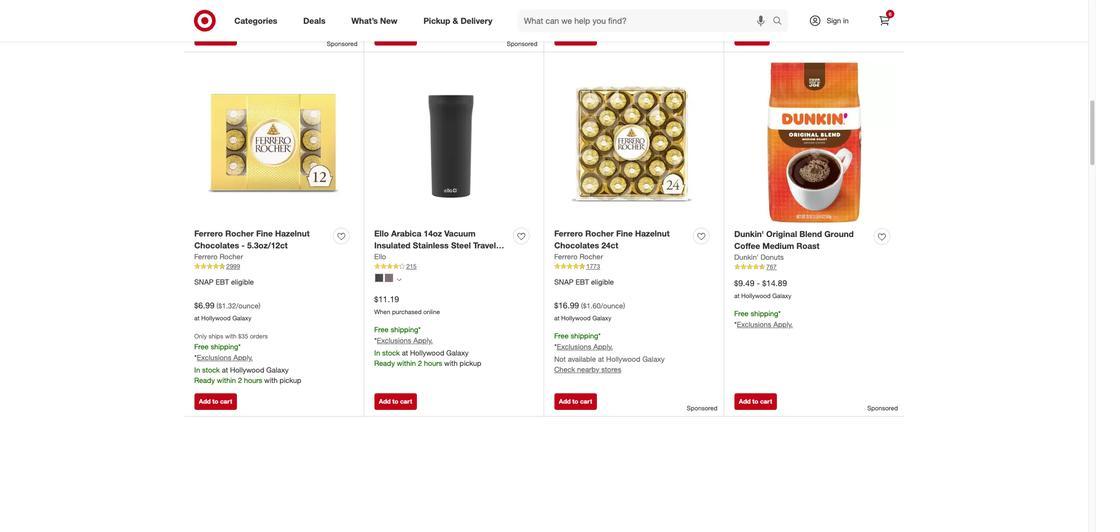 Task type: vqa. For each thing, say whether or not it's contained in the screenshot.
Pickup on the top of page
yes



Task type: locate. For each thing, give the bounding box(es) containing it.
/ounce down "1773" link
[[601, 301, 624, 310]]

exclusions down $16.99 ( $1.60 /ounce ) at hollywood galaxy
[[557, 342, 592, 351]]

-
[[242, 240, 245, 251], [757, 278, 760, 288]]

1 horizontal spatial with
[[264, 376, 278, 385]]

1773 link
[[555, 262, 714, 271]]

0 horizontal spatial ferrero rocher
[[194, 252, 243, 261]]

free
[[735, 309, 749, 318], [374, 325, 389, 334], [555, 331, 569, 340], [194, 342, 209, 351]]

0 horizontal spatial /ounce
[[236, 301, 259, 310]]

* down $9.49 - $14.89 at hollywood galaxy
[[779, 309, 781, 318]]

2 eligible from the left
[[591, 278, 614, 286]]

ello
[[374, 228, 389, 239], [374, 252, 386, 261]]

0 horizontal spatial within
[[217, 376, 236, 385]]

eligible down 1773
[[591, 278, 614, 286]]

1 horizontal spatial snap ebt eligible
[[555, 278, 614, 286]]

2999
[[226, 262, 240, 270]]

sponsored
[[327, 40, 358, 48], [507, 40, 538, 48], [687, 404, 718, 412], [868, 404, 899, 412]]

1 horizontal spatial in
[[374, 348, 380, 357]]

0 horizontal spatial with
[[225, 332, 237, 340]]

free down $16.99
[[555, 331, 569, 340]]

ferrero rocher fine hazelnut chocolates - 5.3oz/12ct image
[[194, 63, 354, 222], [194, 63, 354, 222]]

at inside free shipping * * exclusions apply. not available at hollywood galaxy check nearby stores
[[598, 354, 605, 363]]

2999 link
[[194, 262, 354, 271]]

chocolates inside ferrero rocher fine hazelnut chocolates - 5.3oz/12ct
[[194, 240, 239, 251]]

$16.99 ( $1.60 /ounce ) at hollywood galaxy
[[555, 300, 626, 322]]

( inside $16.99 ( $1.60 /ounce ) at hollywood galaxy
[[581, 301, 583, 310]]

ferrero for "ferrero rocher fine hazelnut chocolates 24ct" link
[[555, 228, 583, 239]]

shipping down "purchased" at the left bottom
[[391, 325, 419, 334]]

0 vertical spatial pickup
[[460, 359, 482, 367]]

hollywood inside $9.49 - $14.89 at hollywood galaxy
[[742, 292, 771, 300]]

* down "purchased" at the left bottom
[[419, 325, 421, 334]]

free down only
[[194, 342, 209, 351]]

0 vertical spatial ello
[[374, 228, 389, 239]]

check nearby stores button
[[555, 11, 622, 21], [555, 364, 622, 375]]

snap up $6.99
[[194, 278, 214, 286]]

1 vertical spatial stock
[[202, 365, 220, 374]]

1 vertical spatial in
[[194, 365, 200, 374]]

within inside free shipping * * exclusions apply. in stock at  hollywood galaxy ready within 2 hours with pickup
[[397, 359, 416, 367]]

stainless
[[413, 240, 449, 251]]

exclusions for free shipping * * exclusions apply.
[[737, 320, 772, 329]]

medium
[[763, 241, 795, 251]]

1 vertical spatial pickup
[[280, 376, 302, 385]]

chocolates for ferrero rocher fine hazelnut chocolates - 5.3oz/12ct
[[194, 240, 239, 251]]

hollywood inside free shipping * * exclusions apply. not available at hollywood galaxy check nearby stores
[[607, 354, 641, 363]]

1 nearby from the top
[[578, 11, 600, 20]]

*
[[779, 309, 781, 318], [735, 320, 737, 329], [419, 325, 421, 334], [599, 331, 601, 340], [374, 336, 377, 345], [555, 342, 557, 351], [238, 342, 241, 351], [194, 353, 197, 362]]

shipping down $9.49 - $14.89 at hollywood galaxy
[[751, 309, 779, 318]]

2 ello from the top
[[374, 252, 386, 261]]

0 horizontal spatial (
[[217, 301, 219, 310]]

exclusions inside free shipping * * exclusions apply. in stock at  hollywood galaxy ready within 2 hours with pickup
[[377, 336, 412, 345]]

1 vertical spatial -
[[757, 278, 760, 288]]

galaxy inside $16.99 ( $1.60 /ounce ) at hollywood galaxy
[[593, 314, 612, 322]]

free inside free shipping * * exclusions apply. not available at hollywood galaxy check nearby stores
[[555, 331, 569, 340]]

delivery
[[461, 15, 493, 26]]

ebt for $16.99
[[576, 278, 589, 286]]

sign in link
[[801, 9, 865, 32]]

1 ferrero rocher link from the left
[[194, 252, 243, 262]]

fine for -
[[256, 228, 273, 239]]

fine up 5.3oz/12ct at top
[[256, 228, 273, 239]]

0 horizontal spatial ferrero rocher link
[[194, 252, 243, 262]]

ello down insulated
[[374, 252, 386, 261]]

free inside free shipping * * exclusions apply.
[[735, 309, 749, 318]]

0 horizontal spatial ready
[[194, 376, 215, 385]]

exclusions
[[737, 320, 772, 329], [377, 336, 412, 345], [557, 342, 592, 351], [197, 353, 232, 362]]

hazelnut for ferrero rocher fine hazelnut chocolates 24ct
[[636, 228, 670, 239]]

1 horizontal spatial ferrero rocher
[[555, 252, 603, 261]]

ferrero rocher link up 1773
[[555, 252, 603, 262]]

1 horizontal spatial within
[[397, 359, 416, 367]]

2 nearby from the top
[[578, 365, 600, 374]]

hazelnut
[[275, 228, 310, 239], [636, 228, 670, 239]]

stock inside only ships with $35 orders free shipping * * exclusions apply. in stock at  hollywood galaxy ready within 2 hours with pickup
[[202, 365, 220, 374]]

/ounce up "$35"
[[236, 301, 259, 310]]

( for $16.99
[[581, 301, 583, 310]]

0 horizontal spatial )
[[259, 301, 261, 310]]

(
[[217, 301, 219, 310], [581, 301, 583, 310]]

ferrero rocher
[[194, 252, 243, 261], [555, 252, 603, 261]]

apply.
[[774, 320, 793, 329], [414, 336, 433, 345], [594, 342, 613, 351], [234, 353, 253, 362]]

free down "when"
[[374, 325, 389, 334]]

fine inside ferrero rocher fine hazelnut chocolates - 5.3oz/12ct
[[256, 228, 273, 239]]

snap ebt eligible down the 2999
[[194, 278, 254, 286]]

within down ships
[[217, 376, 236, 385]]

1 snap ebt eligible from the left
[[194, 278, 254, 286]]

with inside free shipping * * exclusions apply. in stock at  hollywood galaxy ready within 2 hours with pickup
[[445, 359, 458, 367]]

check
[[555, 11, 576, 20], [555, 365, 576, 374]]

1 vertical spatial check
[[555, 365, 576, 374]]

galaxy inside only ships with $35 orders free shipping * * exclusions apply. in stock at  hollywood galaxy ready within 2 hours with pickup
[[266, 365, 289, 374]]

0 vertical spatial 2
[[418, 359, 422, 367]]

0 vertical spatial stores
[[602, 11, 622, 20]]

( right $16.99
[[581, 301, 583, 310]]

1 vertical spatial not
[[555, 354, 566, 363]]

2 check from the top
[[555, 365, 576, 374]]

1 horizontal spatial pickup
[[460, 359, 482, 367]]

( inside "$6.99 ( $1.32 /ounce ) at hollywood galaxy"
[[217, 301, 219, 310]]

1 hazelnut from the left
[[275, 228, 310, 239]]

free down $9.49
[[735, 309, 749, 318]]

2 vertical spatial with
[[264, 376, 278, 385]]

( for $6.99
[[217, 301, 219, 310]]

coffee
[[735, 241, 761, 251]]

dunkin'
[[735, 229, 764, 239], [735, 253, 759, 261]]

1 horizontal spatial /ounce
[[601, 301, 624, 310]]

apply. down online
[[414, 336, 433, 345]]

1 horizontal spatial fine
[[617, 228, 633, 239]]

0 vertical spatial check nearby stores button
[[555, 11, 622, 21]]

2 hazelnut from the left
[[636, 228, 670, 239]]

0 vertical spatial -
[[242, 240, 245, 251]]

0 vertical spatial not
[[555, 1, 566, 10]]

free for free shipping * * exclusions apply.
[[735, 309, 749, 318]]

/ounce for $16.99
[[601, 301, 624, 310]]

apply. inside free shipping * * exclusions apply.
[[774, 320, 793, 329]]

shipping inside free shipping * * exclusions apply. in stock at  hollywood galaxy ready within 2 hours with pickup
[[391, 325, 419, 334]]

ebt down the 2999
[[216, 278, 229, 286]]

in down "when"
[[374, 348, 380, 357]]

2 horizontal spatial with
[[445, 359, 458, 367]]

apply. inside free shipping * * exclusions apply. in stock at  hollywood galaxy ready within 2 hours with pickup
[[414, 336, 433, 345]]

2 not from the top
[[555, 354, 566, 363]]

2 snap ebt eligible from the left
[[555, 278, 614, 286]]

hours inside free shipping * * exclusions apply. in stock at  hollywood galaxy ready within 2 hours with pickup
[[424, 359, 443, 367]]

exclusions inside free shipping * * exclusions apply.
[[737, 320, 772, 329]]

) inside "$6.99 ( $1.32 /ounce ) at hollywood galaxy"
[[259, 301, 261, 310]]

1 horizontal spatial stock
[[382, 348, 400, 357]]

ferrero inside ferrero rocher fine hazelnut chocolates 24ct
[[555, 228, 583, 239]]

add
[[199, 33, 211, 41], [379, 33, 391, 41], [559, 33, 571, 41], [199, 398, 211, 405], [379, 398, 391, 405], [559, 398, 571, 405], [739, 398, 751, 405]]

only ships with $35 orders free shipping * * exclusions apply. in stock at  hollywood galaxy ready within 2 hours with pickup
[[194, 332, 302, 385]]

0 vertical spatial in
[[374, 348, 380, 357]]

nearby
[[578, 11, 600, 20], [578, 365, 600, 374]]

1 available from the top
[[568, 1, 596, 10]]

dunkin' inside dunkin' donuts "link"
[[735, 253, 759, 261]]

ferrero for ferrero rocher fine hazelnut chocolates - 5.3oz/12ct link on the top left of page
[[194, 228, 223, 239]]

0 horizontal spatial eligible
[[231, 278, 254, 286]]

/ounce inside $16.99 ( $1.60 /ounce ) at hollywood galaxy
[[601, 301, 624, 310]]

1 vertical spatial within
[[217, 376, 236, 385]]

1 /ounce from the left
[[236, 301, 259, 310]]

0 horizontal spatial ebt
[[216, 278, 229, 286]]

0 horizontal spatial in
[[194, 365, 200, 374]]

0 horizontal spatial hours
[[244, 376, 262, 385]]

hazelnut up 5.3oz/12ct at top
[[275, 228, 310, 239]]

chocolates
[[194, 240, 239, 251], [555, 240, 599, 251]]

1 horizontal spatial (
[[581, 301, 583, 310]]

apply. down $16.99 ( $1.60 /ounce ) at hollywood galaxy
[[594, 342, 613, 351]]

exclusions inside free shipping * * exclusions apply. not available at hollywood galaxy check nearby stores
[[557, 342, 592, 351]]

$11.19 when purchased online
[[374, 294, 440, 316]]

ready inside free shipping * * exclusions apply. in stock at  hollywood galaxy ready within 2 hours with pickup
[[374, 359, 395, 367]]

1 horizontal spatial 2
[[418, 359, 422, 367]]

1 vertical spatial with
[[445, 359, 458, 367]]

1 chocolates from the left
[[194, 240, 239, 251]]

exclusions apply. link down $16.99 ( $1.60 /ounce ) at hollywood galaxy
[[557, 342, 613, 351]]

apply. down $9.49 - $14.89 at hollywood galaxy
[[774, 320, 793, 329]]

0 horizontal spatial fine
[[256, 228, 273, 239]]

1 horizontal spatial )
[[624, 301, 626, 310]]

6
[[889, 11, 892, 17]]

ebt down 1773
[[576, 278, 589, 286]]

free shipping * * exclusions apply. not available at hollywood galaxy check nearby stores
[[555, 331, 665, 374]]

1 horizontal spatial snap
[[555, 278, 574, 286]]

2 stores from the top
[[602, 365, 622, 374]]

1 ferrero rocher from the left
[[194, 252, 243, 261]]

exclusions apply. link
[[737, 320, 793, 329], [377, 336, 433, 345], [557, 342, 613, 351], [197, 353, 253, 362]]

within
[[397, 359, 416, 367], [217, 376, 236, 385]]

0 vertical spatial with
[[225, 332, 237, 340]]

fine up 24ct
[[617, 228, 633, 239]]

0 vertical spatial available
[[568, 1, 596, 10]]

1 ebt from the left
[[216, 278, 229, 286]]

in down only
[[194, 365, 200, 374]]

0 horizontal spatial -
[[242, 240, 245, 251]]

rocher up the 2999
[[220, 252, 243, 261]]

ello for ello
[[374, 252, 386, 261]]

shipping down ships
[[211, 342, 238, 351]]

dunkin' up coffee
[[735, 229, 764, 239]]

ferrero for ferrero rocher link for -
[[194, 252, 218, 261]]

1 vertical spatial 2
[[238, 376, 242, 385]]

0 horizontal spatial stock
[[202, 365, 220, 374]]

dunkin' down coffee
[[735, 253, 759, 261]]

1 eligible from the left
[[231, 278, 254, 286]]

0 horizontal spatial 2
[[238, 376, 242, 385]]

2 /ounce from the left
[[601, 301, 624, 310]]

2 fine from the left
[[617, 228, 633, 239]]

rocher up 5.3oz/12ct at top
[[225, 228, 254, 239]]

2 ( from the left
[[581, 301, 583, 310]]

1 horizontal spatial hours
[[424, 359, 443, 367]]

1 fine from the left
[[256, 228, 273, 239]]

chocolates up 1773
[[555, 240, 599, 251]]

1 vertical spatial dunkin'
[[735, 253, 759, 261]]

chocolates inside ferrero rocher fine hazelnut chocolates 24ct
[[555, 240, 599, 251]]

1 vertical spatial hours
[[244, 376, 262, 385]]

what's new link
[[343, 9, 411, 32]]

ferrero rocher up 1773
[[555, 252, 603, 261]]

ferrero rocher up the 2999
[[194, 252, 243, 261]]

1 horizontal spatial ferrero rocher link
[[555, 252, 603, 262]]

) inside $16.99 ( $1.60 /ounce ) at hollywood galaxy
[[624, 301, 626, 310]]

- left 5.3oz/12ct at top
[[242, 240, 245, 251]]

ferrero rocher fine hazelnut chocolates 24ct image
[[555, 63, 714, 222], [555, 63, 714, 222]]

ready down "when"
[[374, 359, 395, 367]]

rocher
[[225, 228, 254, 239], [586, 228, 614, 239], [220, 252, 243, 261], [580, 252, 603, 261]]

stock down "when"
[[382, 348, 400, 357]]

apply. inside free shipping * * exclusions apply. not available at hollywood galaxy check nearby stores
[[594, 342, 613, 351]]

snap ebt eligible down 1773
[[555, 278, 614, 286]]

2 ebt from the left
[[576, 278, 589, 286]]

add to cart
[[199, 33, 232, 41], [379, 33, 412, 41], [559, 33, 593, 41], [199, 398, 232, 405], [379, 398, 412, 405], [559, 398, 593, 405], [739, 398, 773, 405]]

14oz
[[424, 228, 442, 239]]

stores inside not available at hollywood galaxy check nearby stores
[[602, 11, 622, 20]]

0 vertical spatial nearby
[[578, 11, 600, 20]]

( right $6.99
[[217, 301, 219, 310]]

hazelnut for ferrero rocher fine hazelnut chocolates - 5.3oz/12ct
[[275, 228, 310, 239]]

ferrero rocher link up the 2999
[[194, 252, 243, 262]]

ebt for $6.99
[[216, 278, 229, 286]]

) up orders
[[259, 301, 261, 310]]

eligible down the 2999
[[231, 278, 254, 286]]

2 dunkin' from the top
[[735, 253, 759, 261]]

2
[[418, 359, 422, 367], [238, 376, 242, 385]]

ello up insulated
[[374, 228, 389, 239]]

2 chocolates from the left
[[555, 240, 599, 251]]

1 ) from the left
[[259, 301, 261, 310]]

not inside not available at hollywood galaxy check nearby stores
[[555, 1, 566, 10]]

pickup & delivery
[[424, 15, 493, 26]]

exclusions apply. link down ships
[[197, 353, 253, 362]]

snap
[[194, 278, 214, 286], [555, 278, 574, 286]]

$14.89
[[763, 278, 788, 288]]

1 vertical spatial stores
[[602, 365, 622, 374]]

- inside $9.49 - $14.89 at hollywood galaxy
[[757, 278, 760, 288]]

ello arabica 14oz vacuum insulated stainless steel travel mug
[[374, 228, 496, 262]]

1 ello from the top
[[374, 228, 389, 239]]

rocher up 1773
[[580, 252, 603, 261]]

snap for $6.99
[[194, 278, 214, 286]]

- inside ferrero rocher fine hazelnut chocolates - 5.3oz/12ct
[[242, 240, 245, 251]]

hazelnut inside ferrero rocher fine hazelnut chocolates - 5.3oz/12ct
[[275, 228, 310, 239]]

when
[[374, 308, 391, 316]]

1 vertical spatial available
[[568, 354, 596, 363]]

not
[[555, 1, 566, 10], [555, 354, 566, 363]]

0 horizontal spatial pickup
[[280, 376, 302, 385]]

fine inside ferrero rocher fine hazelnut chocolates 24ct
[[617, 228, 633, 239]]

orders
[[250, 332, 268, 340]]

rocher up 24ct
[[586, 228, 614, 239]]

1 stores from the top
[[602, 11, 622, 20]]

2 ferrero rocher from the left
[[555, 252, 603, 261]]

ello link
[[374, 252, 386, 262]]

0 horizontal spatial hazelnut
[[275, 228, 310, 239]]

2 inside only ships with $35 orders free shipping * * exclusions apply. in stock at  hollywood galaxy ready within 2 hours with pickup
[[238, 376, 242, 385]]

1 dunkin' from the top
[[735, 229, 764, 239]]

exclusions apply. link down $9.49 - $14.89 at hollywood galaxy
[[737, 320, 793, 329]]

hours down orders
[[244, 376, 262, 385]]

- right $9.49
[[757, 278, 760, 288]]

) right $1.60
[[624, 301, 626, 310]]

1 horizontal spatial ebt
[[576, 278, 589, 286]]

hazelnut inside ferrero rocher fine hazelnut chocolates 24ct
[[636, 228, 670, 239]]

free shipping * * exclusions apply.
[[735, 309, 793, 329]]

apply. for free shipping * * exclusions apply.
[[774, 320, 793, 329]]

free inside free shipping * * exclusions apply. in stock at  hollywood galaxy ready within 2 hours with pickup
[[374, 325, 389, 334]]

hollywood inside $16.99 ( $1.60 /ounce ) at hollywood galaxy
[[562, 314, 591, 322]]

at inside "$6.99 ( $1.32 /ounce ) at hollywood galaxy"
[[194, 314, 200, 322]]

0 vertical spatial stock
[[382, 348, 400, 357]]

free for free shipping * * exclusions apply. in stock at  hollywood galaxy ready within 2 hours with pickup
[[374, 325, 389, 334]]

rose gold image
[[385, 274, 393, 282]]

0 vertical spatial dunkin'
[[735, 229, 764, 239]]

eligible for 24ct
[[591, 278, 614, 286]]

dunkin' for dunkin' original blend ground coffee medium roast
[[735, 229, 764, 239]]

galaxy inside $9.49 - $14.89 at hollywood galaxy
[[773, 292, 792, 300]]

dunkin' original blend ground coffee medium roast
[[735, 229, 854, 251]]

1 check from the top
[[555, 11, 576, 20]]

shipping inside free shipping * * exclusions apply.
[[751, 309, 779, 318]]

ebt
[[216, 278, 229, 286], [576, 278, 589, 286]]

at inside $16.99 ( $1.60 /ounce ) at hollywood galaxy
[[555, 314, 560, 322]]

within down "purchased" at the left bottom
[[397, 359, 416, 367]]

eligible
[[231, 278, 254, 286], [591, 278, 614, 286]]

fine
[[256, 228, 273, 239], [617, 228, 633, 239]]

exclusions down ships
[[197, 353, 232, 362]]

check inside free shipping * * exclusions apply. not available at hollywood galaxy check nearby stores
[[555, 365, 576, 374]]

exclusions down "when"
[[377, 336, 412, 345]]

1 horizontal spatial eligible
[[591, 278, 614, 286]]

available inside free shipping * * exclusions apply. not available at hollywood galaxy check nearby stores
[[568, 354, 596, 363]]

only
[[194, 332, 207, 340]]

1 horizontal spatial chocolates
[[555, 240, 599, 251]]

0 horizontal spatial snap
[[194, 278, 214, 286]]

1 snap from the left
[[194, 278, 214, 286]]

add to cart button
[[194, 29, 237, 46], [374, 29, 417, 46], [555, 29, 597, 46], [194, 394, 237, 410], [374, 394, 417, 410], [555, 394, 597, 410], [735, 394, 777, 410]]

* down $9.49
[[735, 320, 737, 329]]

dunkin' original blend ground coffee medium roast image
[[735, 63, 895, 223], [735, 63, 895, 223]]

exclusions apply. link down "purchased" at the left bottom
[[377, 336, 433, 345]]

ello arabica 14oz vacuum insulated stainless steel travel mug image
[[374, 63, 534, 222], [374, 63, 534, 222]]

snap ebt eligible
[[194, 278, 254, 286], [555, 278, 614, 286]]

hours
[[424, 359, 443, 367], [244, 376, 262, 385]]

shipping down $16.99 ( $1.60 /ounce ) at hollywood galaxy
[[571, 331, 599, 340]]

0 vertical spatial check
[[555, 11, 576, 20]]

2 ferrero rocher link from the left
[[555, 252, 603, 262]]

chocolates up the 2999
[[194, 240, 239, 251]]

1 vertical spatial ello
[[374, 252, 386, 261]]

/ounce inside "$6.99 ( $1.32 /ounce ) at hollywood galaxy"
[[236, 301, 259, 310]]

1 horizontal spatial ready
[[374, 359, 395, 367]]

stores
[[602, 11, 622, 20], [602, 365, 622, 374]]

0 vertical spatial within
[[397, 359, 416, 367]]

1 not from the top
[[555, 1, 566, 10]]

2 available from the top
[[568, 354, 596, 363]]

steel
[[451, 240, 471, 251]]

* down $16.99
[[555, 342, 557, 351]]

deliver it button
[[735, 29, 770, 46]]

hours down online
[[424, 359, 443, 367]]

2 ) from the left
[[624, 301, 626, 310]]

2 snap from the left
[[555, 278, 574, 286]]

snap up $16.99
[[555, 278, 574, 286]]

ferrero rocher link
[[194, 252, 243, 262], [555, 252, 603, 262]]

exclusions down $9.49 - $14.89 at hollywood galaxy
[[737, 320, 772, 329]]

snap for $16.99
[[555, 278, 574, 286]]

ello inside ello arabica 14oz vacuum insulated stainless steel travel mug
[[374, 228, 389, 239]]

hollywood inside "$6.99 ( $1.32 /ounce ) at hollywood galaxy"
[[201, 314, 231, 322]]

1 horizontal spatial hazelnut
[[636, 228, 670, 239]]

0 vertical spatial hours
[[424, 359, 443, 367]]

galaxy
[[643, 1, 665, 10], [773, 292, 792, 300], [232, 314, 252, 322], [593, 314, 612, 322], [447, 348, 469, 357], [643, 354, 665, 363], [266, 365, 289, 374]]

to
[[213, 33, 218, 41], [393, 33, 399, 41], [573, 33, 579, 41], [213, 398, 218, 405], [393, 398, 399, 405], [573, 398, 579, 405], [753, 398, 759, 405]]

24ct
[[602, 240, 619, 251]]

shipping inside free shipping * * exclusions apply. not available at hollywood galaxy check nearby stores
[[571, 331, 599, 340]]

1 vertical spatial nearby
[[578, 365, 600, 374]]

ferrero inside ferrero rocher fine hazelnut chocolates - 5.3oz/12ct
[[194, 228, 223, 239]]

hazelnut up "1773" link
[[636, 228, 670, 239]]

dunkin' inside the 'dunkin' original blend ground coffee medium roast'
[[735, 229, 764, 239]]

ready down only
[[194, 376, 215, 385]]

/ounce
[[236, 301, 259, 310], [601, 301, 624, 310]]

pickup
[[460, 359, 482, 367], [280, 376, 302, 385]]

apply. down "$35"
[[234, 353, 253, 362]]

stock down ships
[[202, 365, 220, 374]]

online
[[424, 308, 440, 316]]

1 horizontal spatial -
[[757, 278, 760, 288]]

free shipping * * exclusions apply. in stock at  hollywood galaxy ready within 2 hours with pickup
[[374, 325, 482, 367]]

What can we help you find? suggestions appear below search field
[[518, 9, 776, 32]]

1 vertical spatial ready
[[194, 376, 215, 385]]

0 horizontal spatial chocolates
[[194, 240, 239, 251]]

0 vertical spatial ready
[[374, 359, 395, 367]]

check inside not available at hollywood galaxy check nearby stores
[[555, 11, 576, 20]]

1 ( from the left
[[217, 301, 219, 310]]

in inside free shipping * * exclusions apply. in stock at  hollywood galaxy ready within 2 hours with pickup
[[374, 348, 380, 357]]

1 vertical spatial check nearby stores button
[[555, 364, 622, 375]]

2 check nearby stores button from the top
[[555, 364, 622, 375]]

0 horizontal spatial snap ebt eligible
[[194, 278, 254, 286]]



Task type: describe. For each thing, give the bounding box(es) containing it.
nearby inside not available at hollywood galaxy check nearby stores
[[578, 11, 600, 20]]

$6.99
[[194, 300, 215, 311]]

shipping inside only ships with $35 orders free shipping * * exclusions apply. in stock at  hollywood galaxy ready within 2 hours with pickup
[[211, 342, 238, 351]]

ferrero rocher for 24ct
[[555, 252, 603, 261]]

215 link
[[374, 262, 534, 271]]

galaxy inside not available at hollywood galaxy check nearby stores
[[643, 1, 665, 10]]

rocher inside ferrero rocher fine hazelnut chocolates 24ct
[[586, 228, 614, 239]]

chocolates for ferrero rocher fine hazelnut chocolates 24ct
[[555, 240, 599, 251]]

at inside not available at hollywood galaxy check nearby stores
[[598, 1, 605, 10]]

stores inside free shipping * * exclusions apply. not available at hollywood galaxy check nearby stores
[[602, 365, 622, 374]]

stock inside free shipping * * exclusions apply. in stock at  hollywood galaxy ready within 2 hours with pickup
[[382, 348, 400, 357]]

available inside not available at hollywood galaxy check nearby stores
[[568, 1, 596, 10]]

pickup inside only ships with $35 orders free shipping * * exclusions apply. in stock at  hollywood galaxy ready within 2 hours with pickup
[[280, 376, 302, 385]]

fine for 24ct
[[617, 228, 633, 239]]

donuts
[[761, 253, 784, 261]]

hollywood inside only ships with $35 orders free shipping * * exclusions apply. in stock at  hollywood galaxy ready within 2 hours with pickup
[[230, 365, 264, 374]]

ferrero for ferrero rocher link for 24ct
[[555, 252, 578, 261]]

) for $16.99
[[624, 301, 626, 310]]

purchased
[[392, 308, 422, 316]]

mug
[[374, 252, 392, 262]]

pickup
[[424, 15, 451, 26]]

$1.60
[[583, 301, 601, 310]]

767
[[767, 263, 777, 271]]

vacuum
[[445, 228, 476, 239]]

at inside only ships with $35 orders free shipping * * exclusions apply. in stock at  hollywood galaxy ready within 2 hours with pickup
[[222, 365, 228, 374]]

pickup inside free shipping * * exclusions apply. in stock at  hollywood galaxy ready within 2 hours with pickup
[[460, 359, 482, 367]]

in inside only ships with $35 orders free shipping * * exclusions apply. in stock at  hollywood galaxy ready within 2 hours with pickup
[[194, 365, 200, 374]]

all colors image
[[397, 277, 401, 282]]

search button
[[769, 9, 794, 34]]

deliver it
[[739, 33, 765, 41]]

$1.32
[[219, 301, 236, 310]]

dunkin' for dunkin' donuts
[[735, 253, 759, 261]]

ello arabica 14oz vacuum insulated stainless steel travel mug link
[[374, 228, 510, 262]]

rocher inside ferrero rocher fine hazelnut chocolates - 5.3oz/12ct
[[225, 228, 254, 239]]

free inside only ships with $35 orders free shipping * * exclusions apply. in stock at  hollywood galaxy ready within 2 hours with pickup
[[194, 342, 209, 351]]

2 inside free shipping * * exclusions apply. in stock at  hollywood galaxy ready within 2 hours with pickup
[[418, 359, 422, 367]]

shipping for free shipping * * exclusions apply.
[[751, 309, 779, 318]]

nearby inside free shipping * * exclusions apply. not available at hollywood galaxy check nearby stores
[[578, 365, 600, 374]]

all colors element
[[397, 276, 401, 282]]

exclusions for free shipping * * exclusions apply. not available at hollywood galaxy check nearby stores
[[557, 342, 592, 351]]

apply. inside only ships with $35 orders free shipping * * exclusions apply. in stock at  hollywood galaxy ready within 2 hours with pickup
[[234, 353, 253, 362]]

$11.19
[[374, 294, 399, 304]]

/ounce for $6.99
[[236, 301, 259, 310]]

deals link
[[295, 9, 339, 32]]

dunkin' donuts link
[[735, 252, 784, 262]]

shipping for free shipping * * exclusions apply. in stock at  hollywood galaxy ready within 2 hours with pickup
[[391, 325, 419, 334]]

deliver
[[739, 33, 760, 41]]

blend
[[800, 229, 823, 239]]

767 link
[[735, 262, 895, 272]]

ships
[[209, 332, 223, 340]]

ferrero rocher for -
[[194, 252, 243, 261]]

ready inside only ships with $35 orders free shipping * * exclusions apply. in stock at  hollywood galaxy ready within 2 hours with pickup
[[194, 376, 215, 385]]

apply. for free shipping * * exclusions apply. not available at hollywood galaxy check nearby stores
[[594, 342, 613, 351]]

6 link
[[874, 9, 896, 32]]

dunkin' donuts
[[735, 253, 784, 261]]

ello for ello arabica 14oz vacuum insulated stainless steel travel mug
[[374, 228, 389, 239]]

ferrero rocher link for -
[[194, 252, 243, 262]]

what's
[[352, 15, 378, 26]]

new
[[380, 15, 398, 26]]

search
[[769, 16, 794, 27]]

* down "$35"
[[238, 342, 241, 351]]

ferrero rocher link for 24ct
[[555, 252, 603, 262]]

215
[[407, 262, 417, 270]]

snap ebt eligible for $6.99
[[194, 278, 254, 286]]

sign in
[[827, 16, 849, 25]]

within inside only ships with $35 orders free shipping * * exclusions apply. in stock at  hollywood galaxy ready within 2 hours with pickup
[[217, 376, 236, 385]]

ferrero rocher fine hazelnut chocolates - 5.3oz/12ct
[[194, 228, 310, 251]]

* down $16.99 ( $1.60 /ounce ) at hollywood galaxy
[[599, 331, 601, 340]]

ferrero rocher fine hazelnut chocolates 24ct link
[[555, 228, 690, 252]]

categories link
[[226, 9, 290, 32]]

1 check nearby stores button from the top
[[555, 11, 622, 21]]

ground
[[825, 229, 854, 239]]

ferrero rocher fine hazelnut chocolates - 5.3oz/12ct link
[[194, 228, 329, 252]]

not inside free shipping * * exclusions apply. not available at hollywood galaxy check nearby stores
[[555, 354, 566, 363]]

in
[[844, 16, 849, 25]]

insulated
[[374, 240, 411, 251]]

eligible for -
[[231, 278, 254, 286]]

$9.49
[[735, 278, 755, 288]]

deals
[[303, 15, 326, 26]]

shipping for free shipping * * exclusions apply. not available at hollywood galaxy check nearby stores
[[571, 331, 599, 340]]

5.3oz/12ct
[[247, 240, 288, 251]]

original
[[767, 229, 798, 239]]

ferrero rocher fine hazelnut chocolates 24ct
[[555, 228, 670, 251]]

$35
[[238, 332, 248, 340]]

galaxy inside "$6.99 ( $1.32 /ounce ) at hollywood galaxy"
[[232, 314, 252, 322]]

travel
[[473, 240, 496, 251]]

) for $6.99
[[259, 301, 261, 310]]

exclusions for free shipping * * exclusions apply. in stock at  hollywood galaxy ready within 2 hours with pickup
[[377, 336, 412, 345]]

exclusions inside only ships with $35 orders free shipping * * exclusions apply. in stock at  hollywood galaxy ready within 2 hours with pickup
[[197, 353, 232, 362]]

&
[[453, 15, 459, 26]]

what's new
[[352, 15, 398, 26]]

at inside $9.49 - $14.89 at hollywood galaxy
[[735, 292, 740, 300]]

black image
[[375, 274, 383, 282]]

categories
[[234, 15, 278, 26]]

it
[[762, 33, 765, 41]]

galaxy inside free shipping * * exclusions apply. not available at hollywood galaxy check nearby stores
[[643, 354, 665, 363]]

$16.99
[[555, 300, 579, 311]]

* down only
[[194, 353, 197, 362]]

hollywood inside not available at hollywood galaxy check nearby stores
[[607, 1, 641, 10]]

not available at hollywood galaxy check nearby stores
[[555, 1, 665, 20]]

hollywood inside free shipping * * exclusions apply. in stock at  hollywood galaxy ready within 2 hours with pickup
[[410, 348, 445, 357]]

roast
[[797, 241, 820, 251]]

dunkin' original blend ground coffee medium roast link
[[735, 228, 870, 252]]

at inside free shipping * * exclusions apply. in stock at  hollywood galaxy ready within 2 hours with pickup
[[402, 348, 408, 357]]

pickup & delivery link
[[415, 9, 506, 32]]

free for free shipping * * exclusions apply. not available at hollywood galaxy check nearby stores
[[555, 331, 569, 340]]

* down "when"
[[374, 336, 377, 345]]

1773
[[587, 262, 601, 270]]

galaxy inside free shipping * * exclusions apply. in stock at  hollywood galaxy ready within 2 hours with pickup
[[447, 348, 469, 357]]

$9.49 - $14.89 at hollywood galaxy
[[735, 278, 792, 300]]

$6.99 ( $1.32 /ounce ) at hollywood galaxy
[[194, 300, 261, 322]]

sign
[[827, 16, 842, 25]]

apply. for free shipping * * exclusions apply. in stock at  hollywood galaxy ready within 2 hours with pickup
[[414, 336, 433, 345]]

arabica
[[391, 228, 422, 239]]

hours inside only ships with $35 orders free shipping * * exclusions apply. in stock at  hollywood galaxy ready within 2 hours with pickup
[[244, 376, 262, 385]]

snap ebt eligible for $16.99
[[555, 278, 614, 286]]



